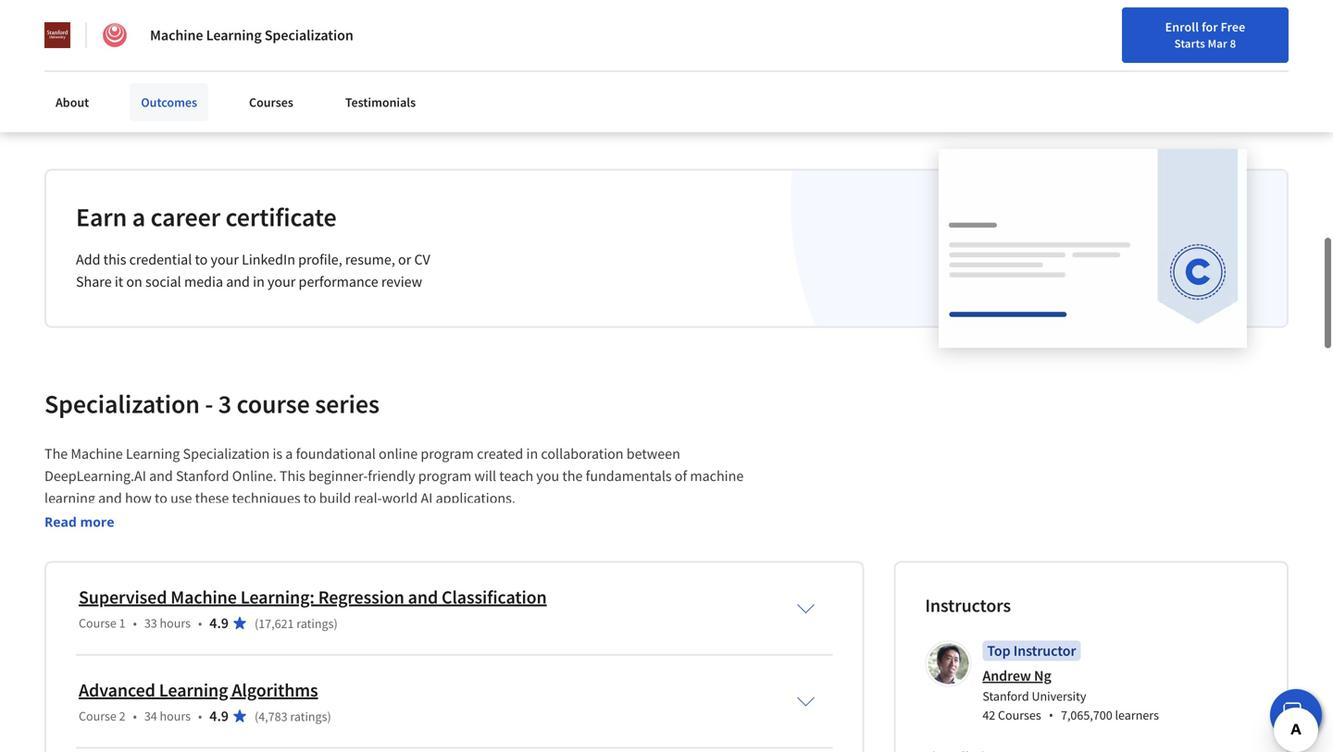 Task type: describe. For each thing, give the bounding box(es) containing it.
world
[[382, 489, 418, 508]]

courses link
[[238, 83, 304, 121]]

0 horizontal spatial university
[[307, 67, 370, 86]]

build
[[319, 489, 351, 508]]

17,621
[[259, 616, 294, 632]]

resume,
[[345, 250, 395, 269]]

earn for earn a career certificate
[[76, 201, 127, 233]]

review
[[381, 273, 422, 291]]

top instructor andrew ng stanford university 42 courses • 7,065,700 learners
[[983, 642, 1159, 724]]

33
[[144, 615, 157, 632]]

the machine learning specialization is a foundational online program created in collaboration between deeplearning.ai and stanford online. this beginner-friendly program will teach you the fundamentals of machine learning and how to use these techniques to build real-world ai applications. read more
[[44, 445, 747, 531]]

starts
[[1175, 36, 1205, 51]]

ng
[[1034, 667, 1052, 686]]

0 vertical spatial courses
[[249, 94, 293, 111]]

course for advanced learning algorithms
[[79, 708, 116, 725]]

3
[[218, 388, 232, 420]]

enroll
[[1165, 19, 1199, 35]]

will
[[474, 467, 496, 486]]

advanced learning algorithms link
[[79, 679, 318, 702]]

stanford inside the machine learning specialization is a foundational online program created in collaboration between deeplearning.ai and stanford online. this beginner-friendly program will teach you the fundamentals of machine learning and how to use these techniques to build real-world ai applications. read more
[[176, 467, 229, 486]]

supervised machine learning: regression and classification
[[79, 586, 547, 609]]

2
[[119, 708, 126, 725]]

social
[[145, 273, 181, 291]]

a for develop a deep understanding of key concepts
[[124, 37, 132, 56]]

the
[[562, 467, 583, 486]]

master
[[70, 8, 112, 26]]

to inside the add this credential to your linkedin profile, resume, or cv share it on social media and in your performance review
[[195, 250, 208, 269]]

1
[[119, 615, 126, 632]]

career for earn a career certificate
[[151, 201, 220, 233]]

• right 1
[[133, 615, 137, 632]]

7,065,700
[[1061, 707, 1113, 724]]

fundamentals
[[586, 467, 672, 486]]

0 vertical spatial program
[[421, 445, 474, 463]]

) for algorithms
[[327, 709, 331, 725]]

friendly
[[368, 467, 415, 486]]

hands-
[[247, 8, 290, 26]]

testimonials
[[345, 94, 416, 111]]

learners
[[1115, 707, 1159, 724]]

in inside the machine learning specialization is a foundational online program created in collaboration between deeplearning.ai and stanford online. this beginner-friendly program will teach you the fundamentals of machine learning and how to use these techniques to build real-world ai applications. read more
[[526, 445, 538, 463]]

understanding
[[169, 37, 259, 56]]

is
[[273, 445, 282, 463]]

andrew ng link
[[983, 667, 1052, 686]]

how
[[125, 489, 152, 508]]

develop a deep understanding of key concepts
[[70, 37, 357, 56]]

course
[[237, 388, 310, 420]]

deeplearning.ai image
[[102, 22, 128, 48]]

media
[[184, 273, 223, 291]]

• inside top instructor andrew ng stanford university 42 courses • 7,065,700 learners
[[1049, 707, 1054, 724]]

performance
[[299, 273, 378, 291]]

classification
[[442, 586, 547, 609]]

1 vertical spatial your
[[268, 273, 296, 291]]

or inside the add this credential to your linkedin profile, resume, or cv share it on social media and in your performance review
[[398, 250, 411, 269]]

career for earn a career certificate from stanford university
[[112, 67, 151, 86]]

foundational
[[296, 445, 376, 463]]

share
[[76, 273, 112, 291]]

-
[[205, 388, 213, 420]]

created
[[477, 445, 523, 463]]

ratings for learning:
[[297, 616, 334, 632]]

course for supervised machine learning: regression and classification
[[79, 615, 116, 632]]

stanford university image
[[44, 22, 70, 48]]

top
[[987, 642, 1011, 661]]

university inside top instructor andrew ng stanford university 42 courses • 7,065,700 learners
[[1032, 688, 1086, 705]]

applications.
[[436, 489, 516, 508]]

linkedin
[[242, 250, 295, 269]]

hours for machine
[[160, 615, 191, 632]]

( 17,621 ratings )
[[255, 616, 338, 632]]

34
[[144, 708, 157, 725]]

4.9 for learning
[[210, 707, 229, 726]]

learning for machine
[[206, 26, 262, 44]]

a inside the machine learning specialization is a foundational online program created in collaboration between deeplearning.ai and stanford online. this beginner-friendly program will teach you the fundamentals of machine learning and how to use these techniques to build real-world ai applications. read more
[[285, 445, 293, 463]]

1 vertical spatial program
[[418, 467, 472, 486]]

machine for supervised
[[171, 586, 237, 609]]

0 horizontal spatial or
[[173, 8, 186, 26]]

it
[[115, 273, 123, 291]]

chat with us image
[[1281, 701, 1311, 731]]

( for algorithms
[[255, 709, 259, 725]]

of inside the machine learning specialization is a foundational online program created in collaboration between deeplearning.ai and stanford online. this beginner-friendly program will teach you the fundamentals of machine learning and how to use these techniques to build real-world ai applications. read more
[[675, 467, 687, 486]]

algorithms
[[232, 679, 318, 702]]

and inside the add this credential to your linkedin profile, resume, or cv share it on social media and in your performance review
[[226, 273, 250, 291]]

more
[[80, 513, 114, 531]]

with
[[217, 8, 244, 26]]

( 4,783 ratings )
[[255, 709, 331, 725]]

earn a career certificate from stanford university
[[70, 67, 370, 86]]

add this credential to your linkedin profile, resume, or cv share it on social media and in your performance review
[[76, 250, 430, 291]]

real-
[[354, 489, 382, 508]]

use
[[170, 489, 192, 508]]

about link
[[44, 83, 100, 121]]

learning for advanced
[[159, 679, 228, 702]]

4.9 for machine
[[210, 614, 229, 633]]

certificate for earn a career certificate
[[226, 201, 337, 233]]

and down deeplearning.ai on the bottom
[[98, 489, 122, 508]]

course 1 • 33 hours •
[[79, 615, 202, 632]]

andrew ng image
[[928, 644, 969, 685]]

• down advanced learning algorithms link
[[198, 708, 202, 725]]

specialization inside the machine learning specialization is a foundational online program created in collaboration between deeplearning.ai and stanford online. this beginner-friendly program will teach you the fundamentals of machine learning and how to use these techniques to build real-world ai applications. read more
[[183, 445, 270, 463]]

a for earn a career certificate from stanford university
[[102, 67, 109, 86]]

this
[[280, 467, 305, 486]]

coursera image
[[22, 15, 140, 45]]

( for learning:
[[255, 616, 259, 632]]

cv
[[414, 250, 430, 269]]

• right 33
[[198, 615, 202, 632]]

a for earn a career certificate
[[132, 201, 145, 233]]

0 horizontal spatial of
[[262, 37, 274, 56]]

credential
[[129, 250, 192, 269]]

instructor
[[1014, 642, 1076, 661]]

instructors
[[925, 594, 1011, 618]]

0 vertical spatial your
[[211, 250, 239, 269]]

machine learning specialization
[[150, 26, 354, 44]]

earn for earn a career certificate from stanford university
[[70, 67, 99, 86]]

teach
[[499, 467, 534, 486]]

0 horizontal spatial to
[[155, 489, 167, 508]]

beginner-
[[308, 467, 368, 486]]



Task type: vqa. For each thing, say whether or not it's contained in the screenshot.
Learning in the THE MACHINE LEARNING SPECIALIZATION IS A FOUNDATIONAL ONLINE PROGRAM CREATED IN COLLABORATION BETWEEN DEEPLEARNING.AI AND STANFORD ONLINE. THIS BEGINNER-FRIENDLY PROGRAM WILL TEACH YOU THE FUNDAMENTALS OF MACHINE LEARNING AND HOW TO USE THESE TECHNIQUES TO BUILD REAL-WORLD AI APPLICATIONS. READ MORE
yes



Task type: locate. For each thing, give the bounding box(es) containing it.
1 ( from the top
[[255, 616, 259, 632]]

1 course from the top
[[79, 615, 116, 632]]

a for master a subject or tool with hands-on projects
[[115, 8, 122, 26]]

1 vertical spatial or
[[398, 250, 411, 269]]

•
[[133, 615, 137, 632], [198, 615, 202, 632], [1049, 707, 1054, 724], [133, 708, 137, 725], [198, 708, 202, 725]]

ai
[[421, 489, 433, 508]]

0 vertical spatial machine
[[150, 26, 203, 44]]

0 vertical spatial stanford
[[251, 67, 305, 86]]

2 vertical spatial specialization
[[183, 445, 270, 463]]

specialization
[[265, 26, 354, 44], [44, 388, 200, 420], [183, 445, 270, 463]]

ratings for algorithms
[[290, 709, 327, 725]]

learning:
[[240, 586, 315, 609]]

about
[[56, 94, 89, 111]]

0 vertical spatial earn
[[70, 67, 99, 86]]

0 vertical spatial )
[[334, 616, 338, 632]]

master a subject or tool with hands-on projects
[[70, 8, 359, 26]]

outcomes
[[141, 94, 197, 111]]

1 horizontal spatial certificate
[[226, 201, 337, 233]]

0 horizontal spatial stanford
[[176, 467, 229, 486]]

1 vertical spatial university
[[1032, 688, 1086, 705]]

1 vertical spatial learning
[[126, 445, 180, 463]]

tool
[[189, 8, 214, 26]]

a left "deep"
[[124, 37, 132, 56]]

earn up about in the top left of the page
[[70, 67, 99, 86]]

certificate for earn a career certificate from stanford university
[[154, 67, 216, 86]]

these
[[195, 489, 229, 508]]

• right 2
[[133, 708, 137, 725]]

2 horizontal spatial stanford
[[983, 688, 1029, 705]]

1 horizontal spatial stanford
[[251, 67, 305, 86]]

and up use
[[149, 467, 173, 486]]

of
[[262, 37, 274, 56], [675, 467, 687, 486]]

to left use
[[155, 489, 167, 508]]

from
[[219, 67, 248, 86]]

online
[[379, 445, 418, 463]]

4.9
[[210, 614, 229, 633], [210, 707, 229, 726]]

) for learning:
[[334, 616, 338, 632]]

1 horizontal spatial of
[[675, 467, 687, 486]]

you
[[536, 467, 559, 486]]

and right the media
[[226, 273, 250, 291]]

2 ( from the top
[[255, 709, 259, 725]]

career up 'credential'
[[151, 201, 220, 233]]

2 course from the top
[[79, 708, 116, 725]]

career down "deep"
[[112, 67, 151, 86]]

enroll for free starts mar 8
[[1165, 19, 1246, 51]]

a down develop
[[102, 67, 109, 86]]

your down linkedin in the top left of the page
[[268, 273, 296, 291]]

4.9 left 17,621 on the bottom of the page
[[210, 614, 229, 633]]

) down "supervised machine learning: regression and classification"
[[334, 616, 338, 632]]

of left key
[[262, 37, 274, 56]]

earn up add
[[76, 201, 127, 233]]

courses
[[249, 94, 293, 111], [998, 707, 1041, 724]]

1 vertical spatial 4.9
[[210, 707, 229, 726]]

career
[[112, 67, 151, 86], [151, 201, 220, 233]]

on up key
[[290, 8, 306, 26]]

read
[[44, 513, 77, 531]]

deeplearning.ai
[[44, 467, 146, 486]]

concepts
[[302, 37, 357, 56]]

profile,
[[298, 250, 342, 269]]

0 vertical spatial certificate
[[154, 67, 216, 86]]

1 vertical spatial on
[[126, 273, 142, 291]]

machine inside the machine learning specialization is a foundational online program created in collaboration between deeplearning.ai and stanford online. this beginner-friendly program will teach you the fundamentals of machine learning and how to use these techniques to build real-world ai applications. read more
[[71, 445, 123, 463]]

• left 7,065,700
[[1049, 707, 1054, 724]]

1 vertical spatial (
[[255, 709, 259, 725]]

learning
[[44, 489, 95, 508]]

hours right 33
[[160, 615, 191, 632]]

0 horizontal spatial courses
[[249, 94, 293, 111]]

courses right 42
[[998, 707, 1041, 724]]

supervised
[[79, 586, 167, 609]]

course 2 • 34 hours •
[[79, 708, 202, 725]]

a right master
[[115, 8, 122, 26]]

outcomes link
[[130, 83, 208, 121]]

online.
[[232, 467, 277, 486]]

0 vertical spatial of
[[262, 37, 274, 56]]

or left cv at the left
[[398, 250, 411, 269]]

or left tool
[[173, 8, 186, 26]]

1 vertical spatial course
[[79, 708, 116, 725]]

4.9 down advanced learning algorithms
[[210, 707, 229, 726]]

1 vertical spatial of
[[675, 467, 687, 486]]

hours right 34
[[160, 708, 191, 725]]

( down algorithms
[[255, 709, 259, 725]]

in down linkedin in the top left of the page
[[253, 273, 265, 291]]

stanford down andrew
[[983, 688, 1029, 705]]

on inside the add this credential to your linkedin profile, resume, or cv share it on social media and in your performance review
[[126, 273, 142, 291]]

certificate up linkedin in the top left of the page
[[226, 201, 337, 233]]

2 4.9 from the top
[[210, 707, 229, 726]]

advanced learning algorithms
[[79, 679, 318, 702]]

2 horizontal spatial to
[[303, 489, 316, 508]]

1 vertical spatial courses
[[998, 707, 1041, 724]]

2 vertical spatial machine
[[171, 586, 237, 609]]

supervised machine learning: regression and classification link
[[79, 586, 547, 609]]

ratings down "supervised machine learning: regression and classification"
[[297, 616, 334, 632]]

0 horizontal spatial your
[[211, 250, 239, 269]]

stanford inside top instructor andrew ng stanford university 42 courses • 7,065,700 learners
[[983, 688, 1029, 705]]

mar
[[1208, 36, 1228, 51]]

coursera career certificate image
[[939, 149, 1247, 347]]

in inside the add this credential to your linkedin profile, resume, or cv share it on social media and in your performance review
[[253, 273, 265, 291]]

between
[[627, 445, 680, 463]]

2 vertical spatial stanford
[[983, 688, 1029, 705]]

( down the learning: at left bottom
[[255, 616, 259, 632]]

deep
[[135, 37, 166, 56]]

1 horizontal spatial on
[[290, 8, 306, 26]]

machine for the
[[71, 445, 123, 463]]

earn a career certificate
[[76, 201, 337, 233]]

1 vertical spatial certificate
[[226, 201, 337, 233]]

a right is
[[285, 445, 293, 463]]

on right it
[[126, 273, 142, 291]]

of down between
[[675, 467, 687, 486]]

and right regression
[[408, 586, 438, 609]]

stanford up these
[[176, 467, 229, 486]]

projects
[[309, 8, 359, 26]]

university down concepts
[[307, 67, 370, 86]]

read more button
[[44, 512, 114, 532]]

42
[[983, 707, 996, 724]]

2 hours from the top
[[160, 708, 191, 725]]

1 horizontal spatial your
[[268, 273, 296, 291]]

0 vertical spatial 4.9
[[210, 614, 229, 633]]

0 vertical spatial in
[[253, 273, 265, 291]]

0 vertical spatial career
[[112, 67, 151, 86]]

learning inside the machine learning specialization is a foundational online program created in collaboration between deeplearning.ai and stanford online. this beginner-friendly program will teach you the fundamentals of machine learning and how to use these techniques to build real-world ai applications. read more
[[126, 445, 180, 463]]

1 horizontal spatial in
[[526, 445, 538, 463]]

0 horizontal spatial on
[[126, 273, 142, 291]]

4,783
[[259, 709, 288, 725]]

1 vertical spatial )
[[327, 709, 331, 725]]

0 horizontal spatial certificate
[[154, 67, 216, 86]]

ratings right 4,783
[[290, 709, 327, 725]]

on
[[290, 8, 306, 26], [126, 273, 142, 291]]

for
[[1202, 19, 1218, 35]]

in up the 'you' at the bottom of page
[[526, 445, 538, 463]]

0 vertical spatial ratings
[[297, 616, 334, 632]]

collaboration
[[541, 445, 624, 463]]

a
[[115, 8, 122, 26], [124, 37, 132, 56], [102, 67, 109, 86], [132, 201, 145, 233], [285, 445, 293, 463]]

in
[[253, 273, 265, 291], [526, 445, 538, 463]]

0 vertical spatial university
[[307, 67, 370, 86]]

2 vertical spatial learning
[[159, 679, 228, 702]]

to up the media
[[195, 250, 208, 269]]

0 horizontal spatial in
[[253, 273, 265, 291]]

1 vertical spatial in
[[526, 445, 538, 463]]

to left the build
[[303, 489, 316, 508]]

1 vertical spatial earn
[[76, 201, 127, 233]]

1 hours from the top
[[160, 615, 191, 632]]

machine
[[150, 26, 203, 44], [71, 445, 123, 463], [171, 586, 237, 609]]

1 horizontal spatial or
[[398, 250, 411, 269]]

the
[[44, 445, 68, 463]]

0 vertical spatial learning
[[206, 26, 262, 44]]

1 vertical spatial machine
[[71, 445, 123, 463]]

university down 'ng'
[[1032, 688, 1086, 705]]

hours
[[160, 615, 191, 632], [160, 708, 191, 725]]

free
[[1221, 19, 1246, 35]]

key
[[277, 37, 299, 56]]

courses inside top instructor andrew ng stanford university 42 courses • 7,065,700 learners
[[998, 707, 1041, 724]]

1 horizontal spatial courses
[[998, 707, 1041, 724]]

0 vertical spatial course
[[79, 615, 116, 632]]

1 vertical spatial ratings
[[290, 709, 327, 725]]

regression
[[318, 586, 404, 609]]

menu item
[[1001, 19, 1120, 79]]

andrew
[[983, 667, 1031, 686]]

1 horizontal spatial university
[[1032, 688, 1086, 705]]

0 vertical spatial hours
[[160, 615, 191, 632]]

1 vertical spatial stanford
[[176, 467, 229, 486]]

a up 'credential'
[[132, 201, 145, 233]]

0 vertical spatial or
[[173, 8, 186, 26]]

0 vertical spatial specialization
[[265, 26, 354, 44]]

course left 1
[[79, 615, 116, 632]]

series
[[315, 388, 380, 420]]

1 horizontal spatial )
[[334, 616, 338, 632]]

your up the media
[[211, 250, 239, 269]]

0 vertical spatial on
[[290, 8, 306, 26]]

1 horizontal spatial to
[[195, 250, 208, 269]]

stanford down key
[[251, 67, 305, 86]]

1 vertical spatial career
[[151, 201, 220, 233]]

)
[[334, 616, 338, 632], [327, 709, 331, 725]]

courses down the earn a career certificate from stanford university
[[249, 94, 293, 111]]

develop
[[70, 37, 121, 56]]

0 horizontal spatial )
[[327, 709, 331, 725]]

hours for learning
[[160, 708, 191, 725]]

or
[[173, 8, 186, 26], [398, 250, 411, 269]]

1 4.9 from the top
[[210, 614, 229, 633]]

course left 2
[[79, 708, 116, 725]]

1 vertical spatial hours
[[160, 708, 191, 725]]

0 vertical spatial (
[[255, 616, 259, 632]]

None search field
[[264, 12, 569, 49]]

techniques
[[232, 489, 300, 508]]

certificate up outcomes
[[154, 67, 216, 86]]

add
[[76, 250, 100, 269]]

stanford
[[251, 67, 305, 86], [176, 467, 229, 486], [983, 688, 1029, 705]]

1 vertical spatial specialization
[[44, 388, 200, 420]]

this
[[103, 250, 126, 269]]

) right 4,783
[[327, 709, 331, 725]]

specialization - 3 course series
[[44, 388, 380, 420]]

machine
[[690, 467, 744, 486]]

earn
[[70, 67, 99, 86], [76, 201, 127, 233]]



